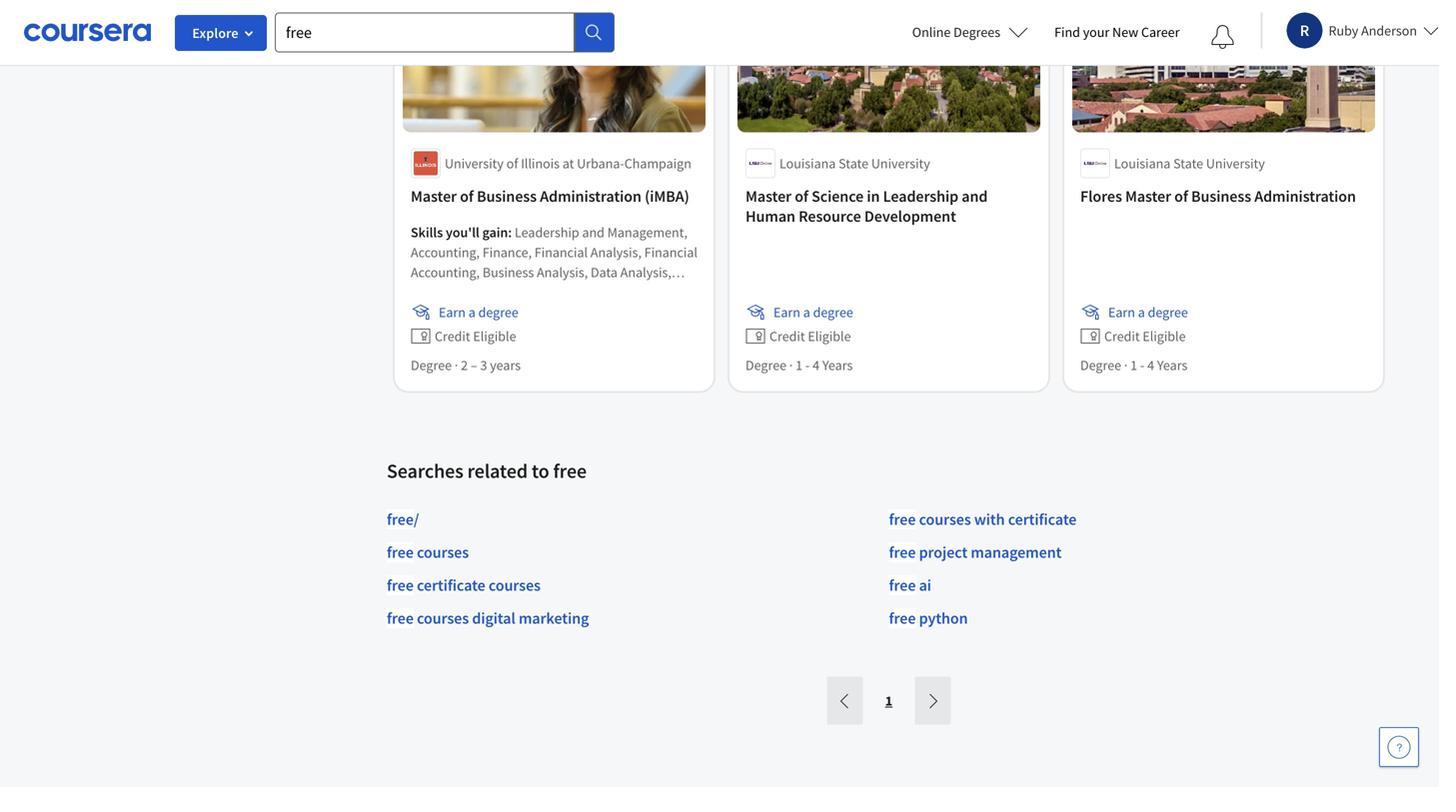 Task type: locate. For each thing, give the bounding box(es) containing it.
university of illinois at urbana-champaign
[[445, 154, 691, 172]]

administration
[[540, 186, 642, 206], [1254, 186, 1356, 206]]

2 degree from the left
[[813, 303, 853, 321]]

1 horizontal spatial a
[[803, 303, 810, 321]]

3 degree from the left
[[1148, 303, 1188, 321]]

1 years from the left
[[822, 356, 853, 374]]

0 horizontal spatial louisiana state university
[[780, 154, 930, 172]]

- for of
[[805, 356, 810, 374]]

1 master from the left
[[411, 186, 457, 206]]

state for of
[[1173, 154, 1203, 172]]

previous page image
[[837, 693, 853, 709]]

free courses with certificate
[[889, 510, 1077, 529]]

1 horizontal spatial eligible
[[808, 327, 851, 345]]

2 1 from the left
[[1130, 356, 1137, 374]]

1 horizontal spatial 1
[[1130, 356, 1137, 374]]

ruby anderson
[[1329, 21, 1417, 39]]

0 horizontal spatial credit
[[435, 327, 470, 345]]

credit
[[435, 327, 470, 345], [770, 327, 805, 345], [1104, 327, 1140, 345]]

2 louisiana state university from the left
[[1114, 154, 1265, 172]]

of for illinois
[[506, 154, 518, 172]]

degree · 1 - 4 years
[[746, 356, 853, 374], [1080, 356, 1188, 374]]

leadership
[[883, 186, 959, 206]]

2 master from the left
[[746, 186, 792, 206]]

4
[[813, 356, 820, 374], [1147, 356, 1154, 374]]

0 vertical spatial certificate
[[1008, 510, 1077, 529]]

0 horizontal spatial business
[[477, 186, 537, 206]]

1 horizontal spatial state
[[1173, 154, 1203, 172]]

online degrees button
[[896, 10, 1044, 54]]

1 horizontal spatial degree · 1 - 4 years
[[1080, 356, 1188, 374]]

flores
[[1080, 186, 1122, 206]]

state for science
[[839, 154, 869, 172]]

eligible for master of science in leadership and human resource development
[[808, 327, 851, 345]]

0 horizontal spatial a
[[468, 303, 476, 321]]

louisiana state university for of
[[1114, 154, 1265, 172]]

resource
[[799, 206, 861, 226]]

1 horizontal spatial louisiana
[[1114, 154, 1171, 172]]

marketing
[[519, 608, 589, 628]]

0 horizontal spatial administration
[[540, 186, 642, 206]]

· for master of science in leadership and human resource development
[[789, 356, 793, 374]]

and
[[962, 186, 988, 206]]

r
[[1300, 20, 1309, 40]]

master left the resource
[[746, 186, 792, 206]]

2 horizontal spatial earn
[[1108, 303, 1135, 321]]

louisiana state university for science
[[780, 154, 930, 172]]

science
[[812, 186, 864, 206]]

flores master of business administration
[[1080, 186, 1356, 206]]

earn
[[439, 303, 466, 321], [774, 303, 800, 321], [1108, 303, 1135, 321]]

1 horizontal spatial years
[[1157, 356, 1188, 374]]

2 degree · 1 - 4 years from the left
[[1080, 356, 1188, 374]]

gain
[[482, 223, 508, 241]]

master of science in leadership and human resource development
[[746, 186, 988, 226]]

years for of
[[1157, 356, 1188, 374]]

2 horizontal spatial a
[[1138, 303, 1145, 321]]

louisiana state university
[[780, 154, 930, 172], [1114, 154, 1265, 172]]

1 louisiana state university from the left
[[780, 154, 930, 172]]

1 horizontal spatial master
[[746, 186, 792, 206]]

0 horizontal spatial master
[[411, 186, 457, 206]]

earn for flores master of business administration
[[1108, 303, 1135, 321]]

1 horizontal spatial degree
[[746, 356, 787, 374]]

1 horizontal spatial degree
[[813, 303, 853, 321]]

0 horizontal spatial -
[[805, 356, 810, 374]]

0 horizontal spatial ·
[[455, 356, 458, 374]]

courses up courses digital marketing
[[489, 575, 541, 595]]

degree
[[411, 356, 452, 374], [746, 356, 787, 374], [1080, 356, 1121, 374]]

2 horizontal spatial eligible
[[1143, 327, 1186, 345]]

-
[[805, 356, 810, 374], [1140, 356, 1145, 374]]

1 eligible from the left
[[473, 327, 516, 345]]

2 eligible from the left
[[808, 327, 851, 345]]

3
[[480, 356, 487, 374]]

1 horizontal spatial administration
[[1254, 186, 1356, 206]]

degree for flores master of business administration
[[1080, 356, 1121, 374]]

illinois
[[521, 154, 560, 172]]

1 horizontal spatial 4
[[1147, 356, 1154, 374]]

1 1 from the left
[[796, 356, 803, 374]]

a
[[468, 303, 476, 321], [803, 303, 810, 321], [1138, 303, 1145, 321]]

1 for flores master of business administration
[[1130, 356, 1137, 374]]

1 degree · 1 - 4 years from the left
[[746, 356, 853, 374]]

explore
[[192, 24, 238, 42]]

1 a from the left
[[468, 303, 476, 321]]

credit eligible for flores master of business administration
[[1104, 327, 1186, 345]]

0 horizontal spatial louisiana
[[780, 154, 836, 172]]

1 horizontal spatial business
[[1191, 186, 1251, 206]]

louisiana up flores
[[1114, 154, 1171, 172]]

1 - from the left
[[805, 356, 810, 374]]

:
[[508, 223, 512, 241]]

2 horizontal spatial ·
[[1124, 356, 1128, 374]]

1 horizontal spatial credit eligible
[[770, 327, 851, 345]]

0 horizontal spatial state
[[839, 154, 869, 172]]

help center image
[[1387, 736, 1411, 760]]

university
[[445, 154, 504, 172], [871, 154, 930, 172], [1206, 154, 1265, 172]]

0 horizontal spatial degree
[[478, 303, 519, 321]]

0 horizontal spatial 4
[[813, 356, 820, 374]]

louisiana state university up flores master of business administration
[[1114, 154, 1265, 172]]

1 horizontal spatial university
[[871, 154, 930, 172]]

searches related to free
[[387, 459, 587, 484]]

4 for master
[[1147, 356, 1154, 374]]

1 · from the left
[[455, 356, 458, 374]]

eligible for flores master of business administration
[[1143, 327, 1186, 345]]

of right flores
[[1174, 186, 1188, 206]]

·
[[455, 356, 458, 374], [789, 356, 793, 374], [1124, 356, 1128, 374]]

explore button
[[175, 15, 267, 51]]

2 horizontal spatial degree
[[1080, 356, 1121, 374]]

career
[[1141, 23, 1180, 41]]

2 horizontal spatial degree
[[1148, 303, 1188, 321]]

2 horizontal spatial university
[[1206, 154, 1265, 172]]

skills
[[411, 223, 443, 241]]

master right flores
[[1125, 186, 1171, 206]]

0 horizontal spatial degree
[[411, 356, 452, 374]]

3 · from the left
[[1124, 356, 1128, 374]]

free project management
[[889, 542, 1062, 562]]

human
[[746, 206, 795, 226]]

1 horizontal spatial ·
[[789, 356, 793, 374]]

0 horizontal spatial university
[[445, 154, 504, 172]]

2 state from the left
[[1173, 154, 1203, 172]]

2 degree from the left
[[746, 356, 787, 374]]

university for master
[[871, 154, 930, 172]]

state
[[839, 154, 869, 172], [1173, 154, 1203, 172]]

degree · 1 - 4 years for flores master of business administration
[[1080, 356, 1188, 374]]

university up flores master of business administration link
[[1206, 154, 1265, 172]]

3 earn a degree from the left
[[1108, 303, 1188, 321]]

- for master
[[1140, 356, 1145, 374]]

credit eligible
[[435, 327, 516, 345], [770, 327, 851, 345], [1104, 327, 1186, 345]]

state up science
[[839, 154, 869, 172]]

0 horizontal spatial credit eligible
[[435, 327, 516, 345]]

a for flores master of business administration
[[1138, 303, 1145, 321]]

3 a from the left
[[1138, 303, 1145, 321]]

degree
[[478, 303, 519, 321], [813, 303, 853, 321], [1148, 303, 1188, 321]]

None search field
[[275, 12, 615, 52]]

related
[[467, 459, 528, 484]]

certificate up "management"
[[1008, 510, 1077, 529]]

What do you want to learn? text field
[[275, 12, 575, 52]]

0 horizontal spatial earn
[[439, 303, 466, 321]]

0 horizontal spatial earn a degree
[[439, 303, 519, 321]]

university up leadership
[[871, 154, 930, 172]]

louisiana
[[780, 154, 836, 172], [1114, 154, 1171, 172]]

3 eligible from the left
[[1143, 327, 1186, 345]]

2 louisiana from the left
[[1114, 154, 1171, 172]]

management
[[971, 542, 1062, 562]]

of up skills you'll gain :
[[460, 186, 474, 206]]

flores master of business administration link
[[1080, 186, 1367, 206]]

of left science
[[795, 186, 808, 206]]

of left illinois
[[506, 154, 518, 172]]

state up flores master of business administration
[[1173, 154, 1203, 172]]

1 administration from the left
[[540, 186, 642, 206]]

(imba)
[[645, 186, 689, 206]]

louisiana up science
[[780, 154, 836, 172]]

1 horizontal spatial earn a degree
[[774, 303, 853, 321]]

free /
[[387, 510, 419, 529]]

2 - from the left
[[1140, 356, 1145, 374]]

1 degree from the left
[[411, 356, 452, 374]]

2 business from the left
[[1191, 186, 1251, 206]]

2 horizontal spatial earn a degree
[[1108, 303, 1188, 321]]

eligible
[[473, 327, 516, 345], [808, 327, 851, 345], [1143, 327, 1186, 345]]

2 administration from the left
[[1254, 186, 1356, 206]]

3 credit from the left
[[1104, 327, 1140, 345]]

digital
[[472, 608, 515, 628]]

1 horizontal spatial louisiana state university
[[1114, 154, 1265, 172]]

3 degree from the left
[[1080, 356, 1121, 374]]

1 state from the left
[[839, 154, 869, 172]]

earn a degree
[[439, 303, 519, 321], [774, 303, 853, 321], [1108, 303, 1188, 321]]

2
[[461, 356, 468, 374]]

2 a from the left
[[803, 303, 810, 321]]

business
[[477, 186, 537, 206], [1191, 186, 1251, 206]]

degrees
[[954, 23, 1001, 41]]

certificate
[[1008, 510, 1077, 529], [417, 575, 485, 595]]

2 horizontal spatial credit eligible
[[1104, 327, 1186, 345]]

free
[[553, 459, 587, 484], [387, 510, 414, 529], [889, 510, 916, 529], [387, 542, 414, 562], [889, 542, 916, 562], [387, 575, 414, 595], [889, 575, 916, 595], [387, 608, 414, 628], [889, 608, 916, 628]]

project
[[919, 542, 968, 562]]

3 earn from the left
[[1108, 303, 1135, 321]]

1 horizontal spatial -
[[1140, 356, 1145, 374]]

1 horizontal spatial earn
[[774, 303, 800, 321]]

1
[[796, 356, 803, 374], [1130, 356, 1137, 374]]

find your new career
[[1054, 23, 1180, 41]]

0 horizontal spatial years
[[822, 356, 853, 374]]

certificate up digital
[[417, 575, 485, 595]]

1 louisiana from the left
[[780, 154, 836, 172]]

master inside master of science in leadership and human resource development
[[746, 186, 792, 206]]

1 vertical spatial certificate
[[417, 575, 485, 595]]

find your new career link
[[1044, 20, 1190, 45]]

2 · from the left
[[789, 356, 793, 374]]

0 horizontal spatial degree · 1 - 4 years
[[746, 356, 853, 374]]

1 horizontal spatial credit
[[770, 327, 805, 345]]

2 horizontal spatial credit
[[1104, 327, 1140, 345]]

2 earn from the left
[[774, 303, 800, 321]]

of inside master of science in leadership and human resource development
[[795, 186, 808, 206]]

louisiana state university up science
[[780, 154, 930, 172]]

of
[[506, 154, 518, 172], [460, 186, 474, 206], [795, 186, 808, 206], [1174, 186, 1188, 206]]

3 credit eligible from the left
[[1104, 327, 1186, 345]]

2 horizontal spatial master
[[1125, 186, 1171, 206]]

2 university from the left
[[871, 154, 930, 172]]

courses down "/"
[[417, 542, 469, 562]]

2 credit eligible from the left
[[770, 327, 851, 345]]

2 years from the left
[[1157, 356, 1188, 374]]

1 4 from the left
[[813, 356, 820, 374]]

1 horizontal spatial certificate
[[1008, 510, 1077, 529]]

3 university from the left
[[1206, 154, 1265, 172]]

1 for master of science in leadership and human resource development
[[796, 356, 803, 374]]

degree for master of science in leadership and human resource development
[[813, 303, 853, 321]]

years
[[490, 356, 521, 374]]

master
[[411, 186, 457, 206], [746, 186, 792, 206], [1125, 186, 1171, 206]]

2 earn a degree from the left
[[774, 303, 853, 321]]

0 horizontal spatial 1
[[796, 356, 803, 374]]

online degrees
[[912, 23, 1001, 41]]

courses
[[919, 510, 971, 529], [417, 542, 469, 562], [489, 575, 541, 595], [417, 608, 469, 628]]

master up "skills"
[[411, 186, 457, 206]]

2 credit from the left
[[770, 327, 805, 345]]

university left illinois
[[445, 154, 504, 172]]

years
[[822, 356, 853, 374], [1157, 356, 1188, 374]]

–
[[471, 356, 477, 374]]

university for flores
[[1206, 154, 1265, 172]]

2 4 from the left
[[1147, 356, 1154, 374]]

master of science in leadership and human resource development link
[[746, 186, 1032, 226]]

0 horizontal spatial eligible
[[473, 327, 516, 345]]



Task type: describe. For each thing, give the bounding box(es) containing it.
champaign
[[624, 154, 691, 172]]

new
[[1112, 23, 1138, 41]]

earn a degree for flores master of business administration
[[1108, 303, 1188, 321]]

degree for flores master of business administration
[[1148, 303, 1188, 321]]

4 for of
[[813, 356, 820, 374]]

1 credit from the left
[[435, 327, 470, 345]]

next page image
[[925, 693, 941, 709]]

1 earn a degree from the left
[[439, 303, 519, 321]]

earn for master of science in leadership and human resource development
[[774, 303, 800, 321]]

courses down certificate courses
[[417, 608, 469, 628]]

certificate courses
[[417, 575, 541, 595]]

master for master of business administration (imba)
[[411, 186, 457, 206]]

you'll
[[446, 223, 479, 241]]

of for business
[[460, 186, 474, 206]]

online
[[912, 23, 951, 41]]

credit eligible for master of science in leadership and human resource development
[[770, 327, 851, 345]]

· for flores master of business administration
[[1124, 356, 1128, 374]]

python
[[919, 608, 968, 628]]

master for master of science in leadership and human resource development
[[746, 186, 792, 206]]

in
[[867, 186, 880, 206]]

master of business administration (imba) link
[[411, 186, 698, 206]]

3 master from the left
[[1125, 186, 1171, 206]]

show notifications image
[[1211, 25, 1235, 49]]

courses up project
[[919, 510, 971, 529]]

degree · 2 – 3 years
[[411, 356, 521, 374]]

master of business administration (imba)
[[411, 186, 689, 206]]

of for science
[[795, 186, 808, 206]]

urbana-
[[577, 154, 624, 172]]

1 business from the left
[[477, 186, 537, 206]]

coursera image
[[24, 16, 151, 48]]

louisiana for of
[[780, 154, 836, 172]]

a for master of science in leadership and human resource development
[[803, 303, 810, 321]]

/
[[414, 510, 419, 529]]

to
[[532, 459, 549, 484]]

ruby
[[1329, 21, 1358, 39]]

credit for master of science in leadership and human resource development
[[770, 327, 805, 345]]

1 earn from the left
[[439, 303, 466, 321]]

degree for master of science in leadership and human resource development
[[746, 356, 787, 374]]

credit for flores master of business administration
[[1104, 327, 1140, 345]]

ai
[[919, 575, 931, 595]]

1 university from the left
[[445, 154, 504, 172]]

courses digital marketing
[[417, 608, 589, 628]]

development
[[864, 206, 956, 226]]

1 credit eligible from the left
[[435, 327, 516, 345]]

degree · 1 - 4 years for master of science in leadership and human resource development
[[746, 356, 853, 374]]

skills you'll gain :
[[411, 223, 515, 241]]

years for science
[[822, 356, 853, 374]]

page navigation navigation
[[825, 677, 953, 725]]

your
[[1083, 23, 1110, 41]]

0 horizontal spatial certificate
[[417, 575, 485, 595]]

searches
[[387, 459, 463, 484]]

louisiana for master
[[1114, 154, 1171, 172]]

find
[[1054, 23, 1080, 41]]

free ai
[[889, 575, 931, 595]]

earn a degree for master of science in leadership and human resource development
[[774, 303, 853, 321]]

at
[[562, 154, 574, 172]]

with
[[974, 510, 1005, 529]]

anderson
[[1361, 21, 1417, 39]]

1 degree from the left
[[478, 303, 519, 321]]

free python
[[889, 608, 968, 628]]



Task type: vqa. For each thing, say whether or not it's contained in the screenshot.
URBANA-
yes



